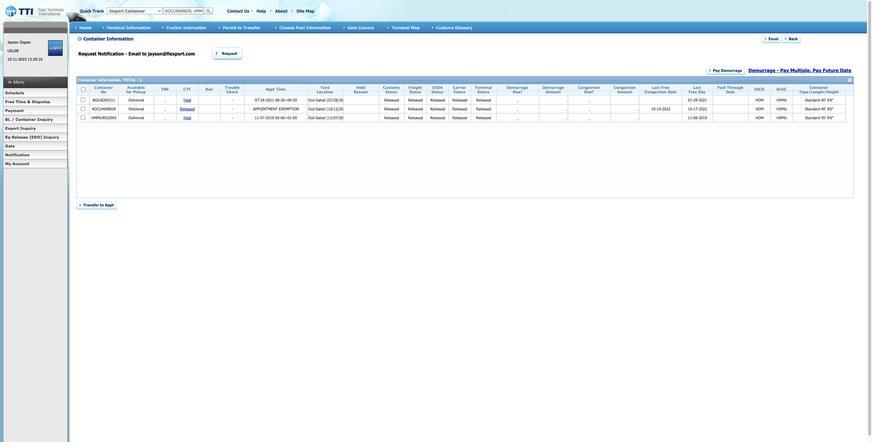 Task type: describe. For each thing, give the bounding box(es) containing it.
container
[[16, 117, 36, 122]]

chassis pool information
[[279, 25, 331, 30]]

home
[[79, 25, 91, 30]]

disputes
[[32, 100, 50, 104]]

site map
[[297, 9, 315, 13]]

free time & disputes
[[5, 100, 50, 104]]

gate link
[[3, 142, 67, 151]]

notification
[[5, 153, 30, 157]]

inquiry inside export inquiry link
[[20, 126, 36, 131]]

2 information from the left
[[306, 25, 331, 30]]

instruction
[[183, 25, 206, 30]]

site map link
[[297, 9, 315, 13]]

10-
[[7, 57, 13, 61]]

export
[[5, 126, 19, 131]]

gispan
[[20, 40, 31, 44]]

trucker instruction
[[166, 25, 206, 30]]

gate for gate camera
[[348, 25, 357, 30]]

contact us
[[227, 9, 249, 13]]

about
[[275, 9, 288, 13]]

us
[[244, 9, 249, 13]]

help
[[257, 9, 266, 13]]

/
[[12, 117, 14, 122]]

payment
[[5, 108, 24, 113]]

10-11-2023 13:29:10
[[7, 57, 43, 61]]

jayson
[[7, 40, 19, 44]]

bl
[[5, 117, 10, 122]]

inquiry for (edo)
[[43, 135, 59, 139]]

terminal for terminal information
[[107, 25, 125, 30]]

bl / container inquiry link
[[3, 115, 67, 124]]

terminal for terminal map
[[392, 25, 410, 30]]

payment link
[[3, 106, 67, 115]]

eq
[[5, 135, 10, 139]]

13:29:10
[[28, 57, 43, 61]]

my account
[[5, 162, 29, 166]]

permit
[[223, 25, 237, 30]]

free time & disputes link
[[3, 97, 67, 106]]

customs glossary
[[436, 25, 473, 30]]

contact
[[227, 9, 243, 13]]

map for terminal map
[[411, 25, 420, 30]]

contact us link
[[227, 9, 249, 13]]

pool
[[296, 25, 305, 30]]

2023
[[18, 57, 26, 61]]

export inquiry link
[[3, 124, 67, 133]]



Task type: locate. For each thing, give the bounding box(es) containing it.
0 vertical spatial inquiry
[[37, 117, 53, 122]]

camera
[[358, 25, 374, 30]]

inquiry down bl / container inquiry
[[20, 126, 36, 131]]

gate camera
[[348, 25, 374, 30]]

my
[[5, 162, 11, 166]]

1 horizontal spatial gate
[[348, 25, 357, 30]]

1 horizontal spatial information
[[306, 25, 331, 30]]

map for site map
[[306, 9, 315, 13]]

terminal
[[107, 25, 125, 30], [392, 25, 410, 30]]

time
[[16, 100, 26, 104]]

0 horizontal spatial map
[[306, 9, 315, 13]]

permit to transfer
[[223, 25, 260, 30]]

chassis
[[279, 25, 295, 30]]

0 horizontal spatial terminal
[[107, 25, 125, 30]]

login image
[[48, 40, 63, 56]]

quick
[[80, 9, 91, 13]]

site
[[297, 9, 305, 13]]

gate for gate
[[5, 144, 15, 148]]

eq release (edo) inquiry
[[5, 135, 59, 139]]

map
[[306, 9, 315, 13], [411, 25, 420, 30]]

uslgb
[[7, 48, 18, 53]]

gate
[[348, 25, 357, 30], [5, 144, 15, 148]]

11-
[[13, 57, 18, 61]]

track
[[93, 9, 104, 13]]

inquiry for container
[[37, 117, 53, 122]]

(edo)
[[29, 135, 42, 139]]

inquiry down payment link
[[37, 117, 53, 122]]

0 horizontal spatial gate
[[5, 144, 15, 148]]

release
[[12, 135, 28, 139]]

schedule link
[[3, 89, 67, 97]]

1 vertical spatial gate
[[5, 144, 15, 148]]

jayson gispan
[[7, 40, 31, 44]]

1 horizontal spatial terminal
[[392, 25, 410, 30]]

1 horizontal spatial map
[[411, 25, 420, 30]]

account
[[12, 162, 29, 166]]

0 vertical spatial gate
[[348, 25, 357, 30]]

terminal map
[[392, 25, 420, 30]]

glossary
[[455, 25, 473, 30]]

about link
[[275, 9, 288, 13]]

1 information from the left
[[126, 25, 151, 30]]

0 vertical spatial map
[[306, 9, 315, 13]]

1 vertical spatial inquiry
[[20, 126, 36, 131]]

2 terminal from the left
[[392, 25, 410, 30]]

export inquiry
[[5, 126, 36, 131]]

None text field
[[163, 7, 204, 14]]

2 vertical spatial inquiry
[[43, 135, 59, 139]]

map left customs
[[411, 25, 420, 30]]

map right site
[[306, 9, 315, 13]]

to
[[238, 25, 242, 30]]

schedule
[[5, 91, 24, 95]]

0 horizontal spatial information
[[126, 25, 151, 30]]

&
[[27, 100, 30, 104]]

free
[[5, 100, 14, 104]]

customs
[[436, 25, 454, 30]]

1 vertical spatial map
[[411, 25, 420, 30]]

inquiry
[[37, 117, 53, 122], [20, 126, 36, 131], [43, 135, 59, 139]]

gate down 'eq'
[[5, 144, 15, 148]]

inquiry inside bl / container inquiry link
[[37, 117, 53, 122]]

notification link
[[3, 151, 67, 159]]

quick track
[[80, 9, 104, 13]]

transfer
[[243, 25, 260, 30]]

help link
[[257, 9, 266, 13]]

inquiry inside eq release (edo) inquiry link
[[43, 135, 59, 139]]

1 terminal from the left
[[107, 25, 125, 30]]

eq release (edo) inquiry link
[[3, 133, 67, 142]]

information
[[126, 25, 151, 30], [306, 25, 331, 30]]

terminal information
[[107, 25, 151, 30]]

my account link
[[3, 159, 67, 168]]

bl / container inquiry
[[5, 117, 53, 122]]

gate left camera
[[348, 25, 357, 30]]

gate inside 'link'
[[5, 144, 15, 148]]

inquiry right (edo)
[[43, 135, 59, 139]]

trucker
[[166, 25, 182, 30]]



Task type: vqa. For each thing, say whether or not it's contained in the screenshot.
About link
yes



